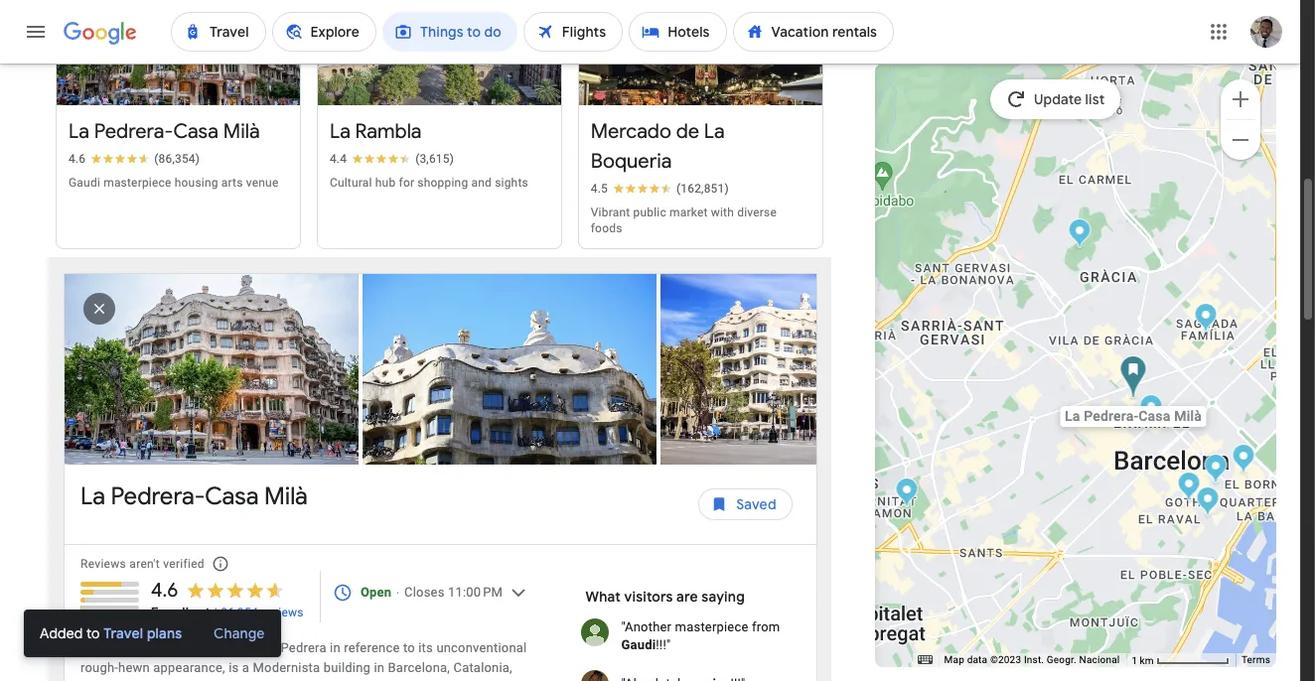 Task type: describe. For each thing, give the bounding box(es) containing it.
antoni
[[442, 680, 480, 682]]

la up 4.6 out of 5 stars from 86,354 reviews image
[[69, 119, 89, 144]]

cultural
[[330, 176, 372, 189]]

its
[[419, 641, 433, 655]]

map
[[944, 655, 965, 666]]

(3,615)
[[415, 152, 454, 166]]

masterpiece for gaudi
[[103, 176, 171, 189]]

nacional
[[1080, 655, 1120, 666]]

picasso museum image
[[1232, 444, 1255, 477]]

modernista
[[253, 660, 320, 675]]

la rambla
[[330, 119, 422, 144]]

arts
[[221, 176, 243, 189]]

terms link
[[1242, 655, 1271, 666]]

0 vertical spatial casa
[[173, 119, 219, 144]]

4.4
[[330, 152, 347, 166]]

(86,354)
[[154, 152, 200, 166]]

⋅
[[395, 585, 401, 600]]

hub
[[375, 176, 396, 189]]

4.5 out of 5 stars from 162,851 reviews image
[[591, 181, 729, 196]]

gaudí
[[484, 680, 518, 682]]

excellent | 86,354 reviews
[[151, 604, 304, 622]]

3 list item from the left
[[661, 274, 959, 465]]

added
[[40, 625, 83, 643]]

la pedrera-casa milà element
[[80, 481, 308, 528]]

|
[[214, 606, 217, 620]]

travel plans link
[[104, 617, 182, 651]]

mercado de la boqueria image
[[1178, 472, 1201, 505]]

0 vertical spatial pedrera-
[[94, 119, 173, 144]]

travel
[[104, 625, 143, 643]]

vibrant public market with diverse foods
[[591, 205, 777, 235]]

as
[[245, 641, 260, 655]]

update list
[[1034, 90, 1105, 108]]

4.6 for 4.6 out of 5 stars from 86,354 reviews. excellent. element
[[151, 578, 178, 603]]

1 vertical spatial milà
[[264, 482, 308, 511]]

reference
[[344, 641, 400, 655]]

zoom out map image
[[1229, 128, 1253, 152]]

to inside casa milà, popularly known as la pedrera in reference to its unconventional rough-hewn appearance, is a modernista building in barcelona, catalonia, spain. it was the last private residence designed by architect antoni gaudí a
[[403, 641, 415, 655]]

de
[[676, 119, 700, 144]]

shopping
[[418, 176, 468, 189]]

"another
[[621, 620, 672, 635]]

4.4 out of 5 stars from 3,615 reviews image
[[330, 151, 454, 167]]

known
[[203, 641, 242, 655]]

masterpiece for "another
[[675, 620, 749, 635]]

la inside casa milà, popularly known as la pedrera in reference to its unconventional rough-hewn appearance, is a modernista building in barcelona, catalonia, spain. it was the last private residence designed by architect antoni gaudí a
[[263, 641, 277, 655]]

unconventional
[[437, 641, 527, 655]]

what visitors are saying
[[586, 588, 745, 606]]

casa milà, popularly known as la pedrera in reference to its unconventional rough-hewn appearance, is a modernista building in barcelona, catalonia, spain. it was the last private residence designed by architect antoni gaudí a
[[80, 641, 543, 682]]

status containing added to
[[24, 610, 1277, 658]]

data
[[967, 655, 988, 666]]

4.6 for 4.6 out of 5 stars from 86,354 reviews image
[[69, 152, 86, 166]]

aren't
[[129, 557, 160, 571]]

building
[[324, 660, 371, 675]]

saying
[[702, 588, 745, 606]]

casa batlló image
[[1140, 394, 1163, 427]]

by
[[369, 680, 383, 682]]

gaudi masterpiece housing arts venue
[[69, 176, 279, 189]]

update list button
[[991, 79, 1121, 119]]

closes
[[404, 585, 445, 600]]

venue
[[246, 176, 279, 189]]

86,354
[[221, 606, 258, 620]]

open
[[361, 585, 392, 600]]

last
[[182, 680, 204, 682]]

cultural hub for shopping and sights
[[330, 176, 529, 189]]

1 km
[[1132, 655, 1156, 666]]

km
[[1140, 655, 1154, 666]]

main menu image
[[24, 20, 48, 44]]

reviews aren't verified
[[80, 557, 205, 571]]

map region
[[829, 34, 1315, 682]]

it
[[121, 680, 129, 682]]

foods
[[591, 221, 623, 235]]

rough-
[[80, 660, 118, 675]]

list
[[1086, 90, 1105, 108]]

2 list item from the left
[[363, 274, 661, 465]]

open ⋅ closes 11:00 pm
[[361, 585, 503, 600]]

and
[[471, 176, 492, 189]]

1 vertical spatial casa
[[205, 482, 259, 511]]

with
[[711, 205, 734, 219]]

was
[[132, 680, 156, 682]]

geogr.
[[1047, 655, 1077, 666]]

"another masterpiece from gaudi !!!"
[[621, 620, 780, 652]]

la inside mercado de la boqueria
[[704, 119, 725, 144]]

pedrera
[[281, 641, 327, 655]]

0 vertical spatial milà
[[223, 119, 260, 144]]

is
[[229, 660, 239, 675]]

excellent
[[151, 604, 211, 622]]



Task type: locate. For each thing, give the bounding box(es) containing it.
inst.
[[1024, 655, 1044, 666]]

reviews
[[262, 606, 304, 620]]

1 horizontal spatial gaudi
[[621, 638, 656, 652]]

barcelona,
[[388, 660, 450, 675]]

saved button
[[699, 481, 793, 528]]

visitors
[[624, 588, 673, 606]]

masterpiece down "saying"
[[675, 620, 749, 635]]

from
[[752, 620, 780, 635]]

are
[[677, 588, 698, 606]]

0 vertical spatial 4.6
[[69, 152, 86, 166]]

la sagrada familia image
[[1195, 303, 1217, 336]]

casa
[[173, 119, 219, 144], [205, 482, 259, 511], [80, 641, 110, 655]]

housing
[[175, 176, 218, 189]]

to left 'its'
[[403, 641, 415, 655]]

1 horizontal spatial milà
[[264, 482, 308, 511]]

catalonia,
[[454, 660, 513, 675]]

la right as
[[263, 641, 277, 655]]

plans
[[147, 625, 182, 643]]

1
[[1132, 655, 1138, 666]]

0 vertical spatial masterpiece
[[103, 176, 171, 189]]

0 horizontal spatial in
[[330, 641, 341, 655]]

architect
[[386, 680, 438, 682]]

casa inside casa milà, popularly known as la pedrera in reference to its unconventional rough-hewn appearance, is a modernista building in barcelona, catalonia, spain. it was the last private residence designed by architect antoni gaudí a
[[80, 641, 110, 655]]

0 horizontal spatial to
[[86, 625, 100, 643]]

keyboard shortcuts image
[[918, 656, 933, 665]]

what
[[586, 588, 621, 606]]

gaudi down 4.6 out of 5 stars from 86,354 reviews image
[[69, 176, 100, 189]]

gaudi down "another on the bottom of the page
[[621, 638, 656, 652]]

1 vertical spatial la pedrera-casa milà
[[80, 482, 308, 511]]

map data ©2023 inst. geogr. nacional
[[944, 655, 1120, 666]]

1 vertical spatial pedrera-
[[111, 482, 205, 511]]

private
[[207, 680, 247, 682]]

4.6
[[69, 152, 86, 166], [151, 578, 178, 603]]

designed
[[312, 680, 366, 682]]

list
[[65, 274, 959, 485]]

gaudi
[[69, 176, 100, 189], [621, 638, 656, 652]]

popularly
[[145, 641, 200, 655]]

casa up reviews aren't verified image
[[205, 482, 259, 511]]

park güell image
[[1068, 219, 1091, 251]]

1 vertical spatial in
[[374, 660, 385, 675]]

0 horizontal spatial 4.6
[[69, 152, 86, 166]]

saved
[[736, 495, 777, 513]]

hewn
[[118, 660, 150, 675]]

diverse
[[737, 205, 777, 219]]

boqueria
[[591, 149, 672, 174]]

1 vertical spatial masterpiece
[[675, 620, 749, 635]]

1 vertical spatial 4.6
[[151, 578, 178, 603]]

pedrera- up aren't
[[111, 482, 205, 511]]

a
[[242, 660, 250, 675]]

reviews aren't verified image
[[197, 540, 244, 588]]

1 km button
[[1126, 654, 1236, 668]]

milà,
[[114, 641, 142, 655]]

sights
[[495, 176, 529, 189]]

la rambla image
[[1197, 487, 1219, 520]]

spotify camp nou image
[[896, 478, 918, 511]]

la pedrera-casa milà up (86,354) on the top
[[69, 119, 260, 144]]

4.6 inside 4.6 out of 5 stars from 86,354 reviews. excellent. element
[[151, 578, 178, 603]]

change button
[[200, 610, 279, 658]]

change
[[214, 625, 265, 643]]

(162,851)
[[677, 182, 729, 195]]

1 vertical spatial gaudi
[[621, 638, 656, 652]]

masterpiece down 4.6 out of 5 stars from 86,354 reviews image
[[103, 176, 171, 189]]

la pedrera-casa milà image
[[1120, 356, 1147, 400]]

0 vertical spatial gaudi
[[69, 176, 100, 189]]

0 vertical spatial la pedrera-casa milà
[[69, 119, 260, 144]]

4.6 out of 5 stars from 86,354 reviews. excellent. element
[[151, 578, 304, 623]]

mercado de la boqueria
[[591, 119, 725, 174]]

la up reviews
[[80, 482, 105, 511]]

1 horizontal spatial masterpiece
[[675, 620, 749, 635]]

to
[[86, 625, 100, 643], [403, 641, 415, 655]]

mercado
[[591, 119, 672, 144]]

pedrera- up 4.6 out of 5 stars from 86,354 reviews image
[[94, 119, 173, 144]]

masterpiece
[[103, 176, 171, 189], [675, 620, 749, 635]]

gaudi inside "another masterpiece from gaudi !!!"
[[621, 638, 656, 652]]

0 horizontal spatial gaudi
[[69, 176, 100, 189]]

0 vertical spatial in
[[330, 641, 341, 655]]

in
[[330, 641, 341, 655], [374, 660, 385, 675]]

rambla
[[355, 119, 422, 144]]

residence
[[251, 680, 308, 682]]

to left travel
[[86, 625, 100, 643]]

2 vertical spatial casa
[[80, 641, 110, 655]]

the
[[160, 680, 178, 682]]

0 horizontal spatial masterpiece
[[103, 176, 171, 189]]

appearance,
[[153, 660, 225, 675]]

la up 4.4
[[330, 119, 351, 144]]

4.6 inside 4.6 out of 5 stars from 86,354 reviews image
[[69, 152, 86, 166]]

1 horizontal spatial 4.6
[[151, 578, 178, 603]]

la pedrera-casa milà up verified
[[80, 482, 308, 511]]

market
[[670, 205, 708, 219]]

1 horizontal spatial in
[[374, 660, 385, 675]]

status
[[24, 610, 1277, 658]]

close detail image
[[76, 285, 123, 333]]

reviews
[[80, 557, 126, 571]]

spain.
[[80, 680, 117, 682]]

cathedral of barcelona image
[[1205, 454, 1227, 487]]

masterpiece inside "another masterpiece from gaudi !!!"
[[675, 620, 749, 635]]

4.6 out of 5 stars from 86,354 reviews image
[[69, 151, 200, 167]]

4.5
[[591, 182, 608, 195]]

la pedrera-casa milà
[[69, 119, 260, 144], [80, 482, 308, 511]]

vibrant
[[591, 205, 630, 219]]

la
[[69, 119, 89, 144], [330, 119, 351, 144], [704, 119, 725, 144], [80, 482, 105, 511], [263, 641, 277, 655]]

86,354 reviews link
[[221, 605, 304, 621]]

zoom in map image
[[1229, 87, 1253, 111]]

terms
[[1242, 655, 1271, 666]]

casa up (86,354) on the top
[[173, 119, 219, 144]]

1 list item from the left
[[65, 274, 363, 465]]

11:00 pm
[[448, 585, 503, 600]]

in up building
[[330, 641, 341, 655]]

public
[[633, 205, 667, 219]]

0 horizontal spatial milà
[[223, 119, 260, 144]]

in up by
[[374, 660, 385, 675]]

1 horizontal spatial to
[[403, 641, 415, 655]]

©2023
[[990, 655, 1022, 666]]

la right de
[[704, 119, 725, 144]]

list item
[[65, 274, 363, 465], [363, 274, 661, 465], [661, 274, 959, 465]]

update
[[1034, 90, 1082, 108]]

milà
[[223, 119, 260, 144], [264, 482, 308, 511]]

casa up rough-
[[80, 641, 110, 655]]



Task type: vqa. For each thing, say whether or not it's contained in the screenshot.
United States button
no



